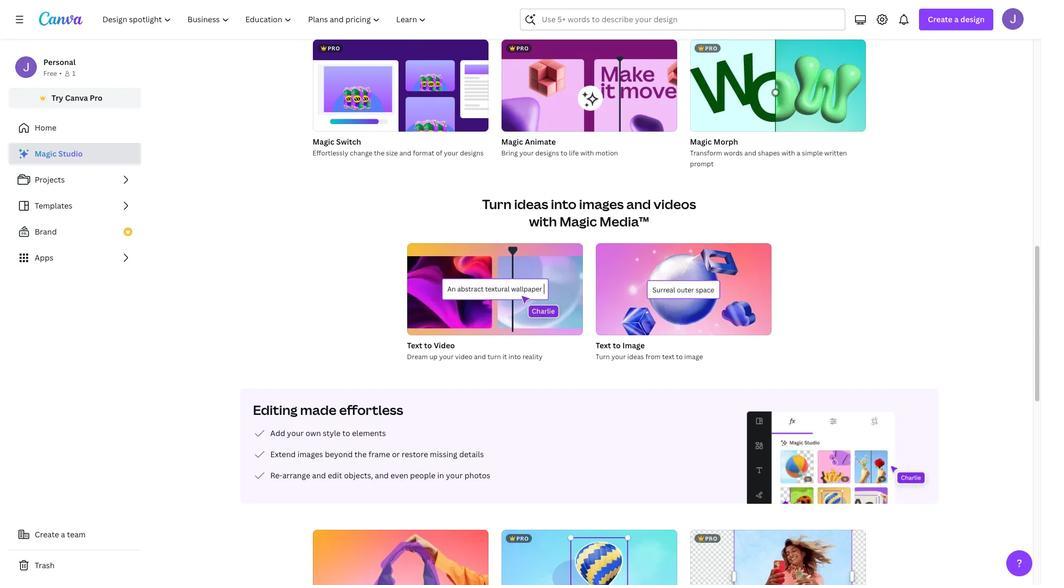 Task type: locate. For each thing, give the bounding box(es) containing it.
to
[[561, 149, 568, 158], [424, 341, 432, 351], [613, 341, 621, 351], [676, 353, 683, 362], [343, 429, 350, 439]]

2 horizontal spatial a
[[955, 14, 959, 24]]

1 horizontal spatial the
[[374, 149, 385, 158]]

turn
[[482, 195, 512, 213], [596, 353, 610, 362]]

images
[[579, 195, 624, 213], [298, 450, 323, 460]]

re-
[[270, 471, 282, 481]]

0 vertical spatial ideas
[[514, 195, 549, 213]]

magic
[[313, 137, 335, 147], [502, 137, 523, 147], [690, 137, 712, 147], [35, 149, 57, 159], [560, 213, 597, 231]]

video
[[455, 353, 473, 362]]

with inside turn ideas into images and videos with magic media™
[[529, 213, 557, 231]]

the left frame
[[355, 450, 367, 460]]

photos
[[465, 471, 491, 481]]

pro
[[328, 44, 340, 52], [517, 44, 529, 52], [706, 44, 718, 52], [517, 535, 529, 543], [706, 535, 718, 543]]

with
[[581, 149, 594, 158], [782, 149, 796, 158], [529, 213, 557, 231]]

pro inside magic animate group
[[517, 44, 529, 52]]

a inside create a team button
[[61, 530, 65, 540]]

to left life
[[561, 149, 568, 158]]

images down 'own'
[[298, 450, 323, 460]]

your right bring
[[520, 149, 534, 158]]

turn down bring
[[482, 195, 512, 213]]

change
[[350, 149, 373, 158]]

with inside the magic animate bring your designs to life with motion
[[581, 149, 594, 158]]

None search field
[[520, 9, 846, 30]]

and left turn
[[474, 353, 486, 362]]

magic inside the magic animate bring your designs to life with motion
[[502, 137, 523, 147]]

create left "team"
[[35, 530, 59, 540]]

your down image
[[612, 353, 626, 362]]

a inside create a design dropdown button
[[955, 14, 959, 24]]

0 vertical spatial images
[[579, 195, 624, 213]]

morph
[[714, 137, 739, 147]]

image
[[623, 341, 645, 351]]

into inside turn ideas into images and videos with magic media™
[[551, 195, 577, 213]]

create
[[928, 14, 953, 24], [35, 530, 59, 540]]

your inside the magic animate bring your designs to life with motion
[[520, 149, 534, 158]]

magic left media™
[[560, 213, 597, 231]]

1 vertical spatial create
[[35, 530, 59, 540]]

0 horizontal spatial into
[[509, 353, 521, 362]]

1 horizontal spatial list
[[253, 427, 491, 483]]

text left image
[[596, 341, 611, 351]]

your down video at the bottom
[[439, 353, 454, 362]]

create left design
[[928, 14, 953, 24]]

pro
[[90, 93, 102, 103]]

brand link
[[9, 221, 141, 243]]

1 designs from the left
[[460, 149, 484, 158]]

0 vertical spatial into
[[551, 195, 577, 213]]

list containing add your own style to elements
[[253, 427, 491, 483]]

images inside turn ideas into images and videos with magic media™
[[579, 195, 624, 213]]

create for create a team
[[35, 530, 59, 540]]

magic up "transform"
[[690, 137, 712, 147]]

create a team button
[[9, 525, 141, 546]]

home
[[35, 123, 56, 133]]

the left size at the top of the page
[[374, 149, 385, 158]]

text
[[407, 341, 423, 351], [596, 341, 611, 351]]

with for magic morph transform words and shapes with a simple written prompt
[[782, 149, 796, 158]]

1 text from the left
[[407, 341, 423, 351]]

templates
[[35, 201, 72, 211]]

1 vertical spatial images
[[298, 450, 323, 460]]

a left design
[[955, 14, 959, 24]]

extend
[[270, 450, 296, 460]]

0 horizontal spatial with
[[529, 213, 557, 231]]

group
[[407, 244, 583, 336], [596, 244, 772, 336], [313, 531, 489, 586]]

and left the videos
[[627, 195, 651, 213]]

reality
[[523, 353, 543, 362]]

1 horizontal spatial with
[[581, 149, 594, 158]]

magic inside list
[[35, 149, 57, 159]]

to right style
[[343, 429, 350, 439]]

and inside magic morph transform words and shapes with a simple written prompt
[[745, 149, 757, 158]]

into right it
[[509, 353, 521, 362]]

to right text
[[676, 353, 683, 362]]

1 horizontal spatial turn
[[596, 353, 610, 362]]

it
[[503, 353, 507, 362]]

transform
[[690, 149, 723, 158]]

edit
[[328, 471, 342, 481]]

0 horizontal spatial the
[[355, 450, 367, 460]]

videos
[[654, 195, 696, 213]]

your inside magic switch effortlessly change the size and format of your designs
[[444, 149, 459, 158]]

list containing magic studio
[[9, 143, 141, 269]]

list
[[9, 143, 141, 269], [253, 427, 491, 483]]

pro for animate
[[517, 44, 529, 52]]

with for turn ideas into images and videos with magic media™
[[529, 213, 557, 231]]

1 vertical spatial into
[[509, 353, 521, 362]]

•
[[59, 69, 62, 78]]

magic studio
[[35, 149, 83, 159]]

turn ideas into images and videos with magic media™
[[482, 195, 696, 231]]

0 vertical spatial turn
[[482, 195, 512, 213]]

0 horizontal spatial designs
[[460, 149, 484, 158]]

0 horizontal spatial create
[[35, 530, 59, 540]]

magic for magic morph
[[690, 137, 712, 147]]

people
[[410, 471, 436, 481]]

size
[[386, 149, 398, 158]]

pro inside magic morph group
[[706, 44, 718, 52]]

in
[[438, 471, 444, 481]]

magic animate bring your designs to life with motion
[[502, 137, 618, 158]]

text inside text to video dream up your video and turn it into reality
[[407, 341, 423, 351]]

your
[[444, 149, 459, 158], [520, 149, 534, 158], [439, 353, 454, 362], [612, 353, 626, 362], [287, 429, 304, 439], [446, 471, 463, 481]]

ideas inside turn ideas into images and videos with magic media™
[[514, 195, 549, 213]]

motion
[[596, 149, 618, 158]]

1 horizontal spatial into
[[551, 195, 577, 213]]

magic switch group
[[313, 40, 489, 159]]

1 vertical spatial turn
[[596, 353, 610, 362]]

text inside the text to image turn your ideas from text to image
[[596, 341, 611, 351]]

images down motion
[[579, 195, 624, 213]]

1 vertical spatial a
[[797, 149, 801, 158]]

with inside magic morph transform words and shapes with a simple written prompt
[[782, 149, 796, 158]]

2 text from the left
[[596, 341, 611, 351]]

your right add
[[287, 429, 304, 439]]

shapes
[[758, 149, 780, 158]]

magic inside magic morph transform words and shapes with a simple written prompt
[[690, 137, 712, 147]]

into down life
[[551, 195, 577, 213]]

0 horizontal spatial text
[[407, 341, 423, 351]]

and left edit
[[312, 471, 326, 481]]

pro group for magic switch
[[313, 40, 489, 132]]

2 vertical spatial a
[[61, 530, 65, 540]]

1 horizontal spatial designs
[[536, 149, 559, 158]]

1 horizontal spatial create
[[928, 14, 953, 24]]

restore
[[402, 450, 428, 460]]

to left image
[[613, 341, 621, 351]]

0 vertical spatial list
[[9, 143, 141, 269]]

1 vertical spatial list
[[253, 427, 491, 483]]

1 horizontal spatial ideas
[[628, 353, 644, 362]]

1 vertical spatial ideas
[[628, 353, 644, 362]]

text
[[663, 353, 675, 362]]

free
[[43, 69, 57, 78]]

animate
[[525, 137, 556, 147]]

a for design
[[955, 14, 959, 24]]

designs inside magic switch effortlessly change the size and format of your designs
[[460, 149, 484, 158]]

1 horizontal spatial text
[[596, 341, 611, 351]]

and right words on the right top of the page
[[745, 149, 757, 158]]

magic left studio
[[35, 149, 57, 159]]

0 horizontal spatial turn
[[482, 195, 512, 213]]

text to video group
[[407, 244, 583, 363]]

ideas
[[514, 195, 549, 213], [628, 353, 644, 362]]

trash
[[35, 561, 55, 571]]

into
[[551, 195, 577, 213], [509, 353, 521, 362]]

magic switch image
[[313, 40, 489, 132]]

a left simple
[[797, 149, 801, 158]]

magic inside magic switch effortlessly change the size and format of your designs
[[313, 137, 335, 147]]

2 horizontal spatial with
[[782, 149, 796, 158]]

pro for switch
[[328, 44, 340, 52]]

a
[[955, 14, 959, 24], [797, 149, 801, 158], [61, 530, 65, 540]]

to up up
[[424, 341, 432, 351]]

turn left from
[[596, 353, 610, 362]]

a inside magic morph transform words and shapes with a simple written prompt
[[797, 149, 801, 158]]

and right size at the top of the page
[[400, 149, 411, 158]]

create inside button
[[35, 530, 59, 540]]

your right in
[[446, 471, 463, 481]]

create a design button
[[920, 9, 994, 30]]

magic animate image
[[502, 40, 677, 132]]

even
[[391, 471, 408, 481]]

magic up effortlessly
[[313, 137, 335, 147]]

magic inside turn ideas into images and videos with magic media™
[[560, 213, 597, 231]]

magic edit image
[[313, 531, 489, 586]]

2 designs from the left
[[536, 149, 559, 158]]

up
[[430, 353, 438, 362]]

designs down animate
[[536, 149, 559, 158]]

text to video dream up your video and turn it into reality
[[407, 341, 543, 362]]

magic animate group
[[502, 40, 677, 159]]

designs right of
[[460, 149, 484, 158]]

magic morph group
[[690, 40, 866, 170]]

0 vertical spatial create
[[928, 14, 953, 24]]

1 horizontal spatial a
[[797, 149, 801, 158]]

text to video image
[[407, 244, 583, 336]]

add
[[270, 429, 285, 439]]

pro group
[[313, 40, 489, 132], [502, 40, 677, 132], [690, 40, 866, 132], [502, 531, 677, 586], [690, 531, 866, 586]]

1 horizontal spatial images
[[579, 195, 624, 213]]

of
[[436, 149, 443, 158]]

create inside dropdown button
[[928, 14, 953, 24]]

or
[[392, 450, 400, 460]]

0 vertical spatial the
[[374, 149, 385, 158]]

re-arrange and edit objects, and even people in your photos
[[270, 471, 491, 481]]

0 horizontal spatial ideas
[[514, 195, 549, 213]]

details
[[459, 450, 484, 460]]

ideas inside the text to image turn your ideas from text to image
[[628, 353, 644, 362]]

your right of
[[444, 149, 459, 158]]

text up dream
[[407, 341, 423, 351]]

a left "team"
[[61, 530, 65, 540]]

designs
[[460, 149, 484, 158], [536, 149, 559, 158]]

magic grab image
[[502, 531, 677, 586]]

the
[[374, 149, 385, 158], [355, 450, 367, 460]]

pro inside magic switch group
[[328, 44, 340, 52]]

magic up bring
[[502, 137, 523, 147]]

objects,
[[344, 471, 373, 481]]

0 horizontal spatial a
[[61, 530, 65, 540]]

prompt
[[690, 159, 714, 169]]

0 vertical spatial a
[[955, 14, 959, 24]]

to inside text to video dream up your video and turn it into reality
[[424, 341, 432, 351]]

0 horizontal spatial list
[[9, 143, 141, 269]]

free •
[[43, 69, 62, 78]]



Task type: vqa. For each thing, say whether or not it's contained in the screenshot.


Task type: describe. For each thing, give the bounding box(es) containing it.
elements
[[352, 429, 386, 439]]

frame
[[369, 450, 390, 460]]

editing made effortless
[[253, 401, 403, 419]]

pro group for magic morph
[[690, 40, 866, 132]]

arrange
[[282, 471, 310, 481]]

apps
[[35, 253, 53, 263]]

magic expand image
[[690, 531, 866, 586]]

a for team
[[61, 530, 65, 540]]

text to image image
[[596, 244, 772, 336]]

to inside the magic animate bring your designs to life with motion
[[561, 149, 568, 158]]

switch
[[336, 137, 361, 147]]

effortless
[[339, 401, 403, 419]]

home link
[[9, 117, 141, 139]]

apps link
[[9, 247, 141, 269]]

and left even
[[375, 471, 389, 481]]

your inside the text to image turn your ideas from text to image
[[612, 353, 626, 362]]

projects link
[[9, 169, 141, 191]]

group for text to image
[[596, 244, 772, 336]]

the inside magic switch effortlessly change the size and format of your designs
[[374, 149, 385, 158]]

try canva pro
[[52, 93, 102, 103]]

projects
[[35, 175, 65, 185]]

media™
[[600, 213, 650, 231]]

life
[[569, 149, 579, 158]]

top level navigation element
[[95, 9, 436, 30]]

made
[[300, 401, 337, 419]]

add your own style to elements
[[270, 429, 386, 439]]

Search search field
[[542, 9, 824, 30]]

templates link
[[9, 195, 141, 217]]

your inside text to video dream up your video and turn it into reality
[[439, 353, 454, 362]]

and inside text to video dream up your video and turn it into reality
[[474, 353, 486, 362]]

magic morph transform words and shapes with a simple written prompt
[[690, 137, 847, 169]]

studio
[[58, 149, 83, 159]]

turn inside turn ideas into images and videos with magic media™
[[482, 195, 512, 213]]

extend images beyond the frame or restore missing details
[[270, 450, 484, 460]]

image
[[685, 353, 703, 362]]

style
[[323, 429, 341, 439]]

group for text to video
[[407, 244, 583, 336]]

turn inside the text to image turn your ideas from text to image
[[596, 353, 610, 362]]

and inside magic switch effortlessly change the size and format of your designs
[[400, 149, 411, 158]]

into inside text to video dream up your video and turn it into reality
[[509, 353, 521, 362]]

magic morph image
[[690, 40, 866, 132]]

dream
[[407, 353, 428, 362]]

create a team
[[35, 530, 86, 540]]

beyond
[[325, 450, 353, 460]]

text for text to image
[[596, 341, 611, 351]]

missing
[[430, 450, 458, 460]]

magic for magic switch
[[313, 137, 335, 147]]

personal
[[43, 57, 76, 67]]

words
[[724, 149, 743, 158]]

video
[[434, 341, 455, 351]]

create a design
[[928, 14, 985, 24]]

effortlessly
[[313, 149, 348, 158]]

1 vertical spatial the
[[355, 450, 367, 460]]

design
[[961, 14, 985, 24]]

magic for magic animate
[[502, 137, 523, 147]]

create for create a design
[[928, 14, 953, 24]]

try
[[52, 93, 63, 103]]

pro group for magic animate
[[502, 40, 677, 132]]

turn
[[488, 353, 501, 362]]

bring
[[502, 149, 518, 158]]

own
[[306, 429, 321, 439]]

written
[[825, 149, 847, 158]]

magic switch effortlessly change the size and format of your designs
[[313, 137, 484, 158]]

canva
[[65, 93, 88, 103]]

and inside turn ideas into images and videos with magic media™
[[627, 195, 651, 213]]

1
[[72, 69, 76, 78]]

text for text to video
[[407, 341, 423, 351]]

from
[[646, 353, 661, 362]]

jacob simon image
[[1003, 8, 1024, 30]]

text to image turn your ideas from text to image
[[596, 341, 703, 362]]

trash link
[[9, 556, 141, 577]]

brand
[[35, 227, 57, 237]]

pro for morph
[[706, 44, 718, 52]]

text to image group
[[596, 244, 772, 363]]

editing
[[253, 401, 298, 419]]

magic studio link
[[9, 143, 141, 165]]

designs inside the magic animate bring your designs to life with motion
[[536, 149, 559, 158]]

0 horizontal spatial images
[[298, 450, 323, 460]]

simple
[[802, 149, 823, 158]]

try canva pro button
[[9, 88, 141, 108]]

format
[[413, 149, 434, 158]]

team
[[67, 530, 86, 540]]



